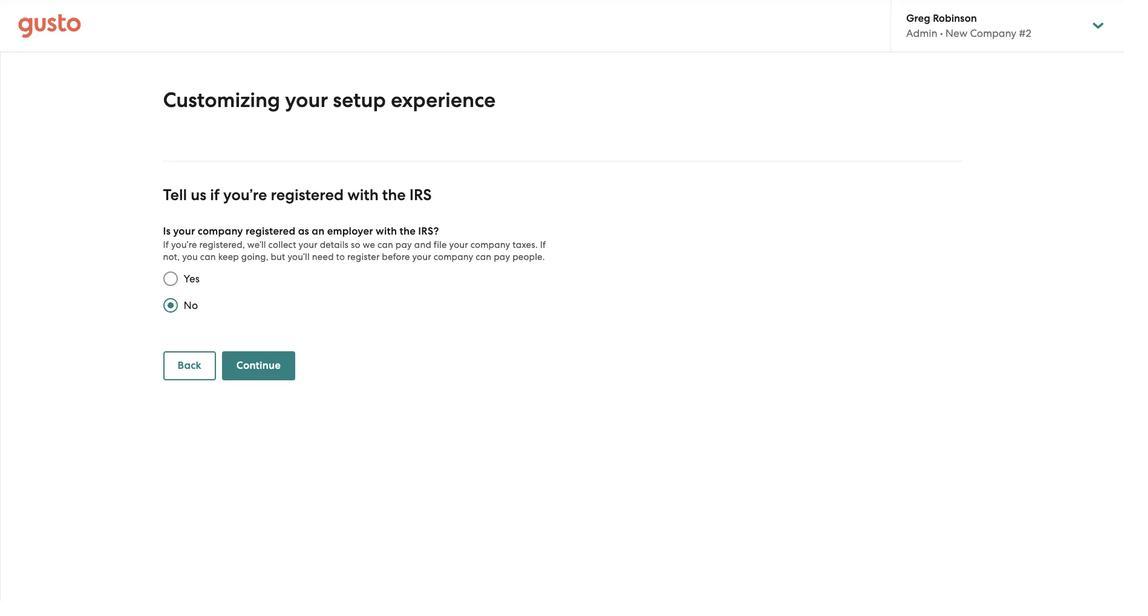 Task type: locate. For each thing, give the bounding box(es) containing it.
company
[[198, 225, 243, 238], [470, 240, 510, 250], [434, 252, 473, 263]]

continue button
[[222, 352, 295, 381]]

not,
[[163, 252, 180, 263]]

registered up the as
[[271, 186, 344, 204]]

your right file
[[449, 240, 468, 250]]

company left taxes.
[[470, 240, 510, 250]]

new
[[945, 27, 968, 39]]

with up before
[[376, 225, 397, 238]]

can left 'people.'
[[476, 252, 491, 263]]

so
[[351, 240, 360, 250]]

1 if from the left
[[163, 240, 169, 250]]

the up and
[[400, 225, 416, 238]]

setup
[[333, 88, 386, 113]]

1 vertical spatial registered
[[246, 225, 295, 238]]

the left irs
[[382, 186, 406, 204]]

employer
[[327, 225, 373, 238]]

0 horizontal spatial if
[[163, 240, 169, 250]]

but
[[271, 252, 285, 263]]

company
[[970, 27, 1016, 39]]

if
[[210, 186, 220, 204]]

2 vertical spatial company
[[434, 252, 473, 263]]

experience
[[391, 88, 496, 113]]

0 horizontal spatial can
[[200, 252, 216, 263]]

taxes.
[[513, 240, 538, 250]]

the inside 'is your company registered as an employer with the irs? if you're registered, we'll collect your details so we can pay and file your company taxes. if not, you can keep going, but you'll need to register before your company can pay people.'
[[400, 225, 416, 238]]

1 vertical spatial you're
[[171, 240, 197, 250]]

the
[[382, 186, 406, 204], [400, 225, 416, 238]]

you're right if
[[223, 186, 267, 204]]

you're up you at the left of the page
[[171, 240, 197, 250]]

0 vertical spatial registered
[[271, 186, 344, 204]]

1 vertical spatial with
[[376, 225, 397, 238]]

with up employer
[[347, 186, 379, 204]]

registered up collect
[[246, 225, 295, 238]]

if
[[163, 240, 169, 250], [540, 240, 546, 250]]

continue
[[236, 359, 281, 372]]

Yes radio
[[157, 266, 184, 292]]

tell
[[163, 186, 187, 204]]

you're
[[223, 186, 267, 204], [171, 240, 197, 250]]

file
[[434, 240, 447, 250]]

with
[[347, 186, 379, 204], [376, 225, 397, 238]]

can right you at the left of the page
[[200, 252, 216, 263]]

#2
[[1019, 27, 1031, 39]]

0 vertical spatial pay
[[396, 240, 412, 250]]

pay
[[396, 240, 412, 250], [494, 252, 510, 263]]

yes
[[184, 273, 200, 285]]

an
[[312, 225, 325, 238]]

registered
[[271, 186, 344, 204], [246, 225, 295, 238]]

company down file
[[434, 252, 473, 263]]

you're inside 'is your company registered as an employer with the irs? if you're registered, we'll collect your details so we can pay and file your company taxes. if not, you can keep going, but you'll need to register before your company can pay people.'
[[171, 240, 197, 250]]

if right taxes.
[[540, 240, 546, 250]]

1 horizontal spatial if
[[540, 240, 546, 250]]

0 horizontal spatial you're
[[171, 240, 197, 250]]

1 horizontal spatial can
[[377, 240, 393, 250]]

can up before
[[377, 240, 393, 250]]

1 vertical spatial the
[[400, 225, 416, 238]]

pay left 'people.'
[[494, 252, 510, 263]]

1 horizontal spatial pay
[[494, 252, 510, 263]]

company up registered,
[[198, 225, 243, 238]]

0 vertical spatial you're
[[223, 186, 267, 204]]

0 vertical spatial with
[[347, 186, 379, 204]]

can
[[377, 240, 393, 250], [200, 252, 216, 263], [476, 252, 491, 263]]

your
[[285, 88, 328, 113], [173, 225, 195, 238], [299, 240, 318, 250], [449, 240, 468, 250], [412, 252, 431, 263]]

we
[[363, 240, 375, 250]]

register
[[347, 252, 380, 263]]

we'll
[[247, 240, 266, 250]]

is your company registered as an employer with the irs? if you're registered, we'll collect your details so we can pay and file your company taxes. if not, you can keep going, but you'll need to register before your company can pay people.
[[163, 225, 546, 263]]

with inside 'is your company registered as an employer with the irs? if you're registered, we'll collect your details so we can pay and file your company taxes. if not, you can keep going, but you'll need to register before your company can pay people.'
[[376, 225, 397, 238]]

if up not,
[[163, 240, 169, 250]]

pay up before
[[396, 240, 412, 250]]



Task type: describe. For each thing, give the bounding box(es) containing it.
•
[[940, 27, 943, 39]]

2 horizontal spatial can
[[476, 252, 491, 263]]

you
[[182, 252, 198, 263]]

irs?
[[418, 225, 439, 238]]

No radio
[[157, 292, 184, 319]]

1 horizontal spatial you're
[[223, 186, 267, 204]]

before
[[382, 252, 410, 263]]

going,
[[241, 252, 268, 263]]

your left setup
[[285, 88, 328, 113]]

keep
[[218, 252, 239, 263]]

2 if from the left
[[540, 240, 546, 250]]

0 horizontal spatial pay
[[396, 240, 412, 250]]

your down the as
[[299, 240, 318, 250]]

1 vertical spatial pay
[[494, 252, 510, 263]]

people.
[[513, 252, 545, 263]]

0 vertical spatial company
[[198, 225, 243, 238]]

greg robinson admin • new company #2
[[906, 12, 1031, 39]]

need
[[312, 252, 334, 263]]

tell us if you're registered with the irs
[[163, 186, 432, 204]]

details
[[320, 240, 349, 250]]

us
[[191, 186, 206, 204]]

your right is
[[173, 225, 195, 238]]

to
[[336, 252, 345, 263]]

robinson
[[933, 12, 977, 25]]

0 vertical spatial the
[[382, 186, 406, 204]]

your down and
[[412, 252, 431, 263]]

no
[[184, 299, 198, 312]]

is
[[163, 225, 171, 238]]

collect
[[268, 240, 296, 250]]

irs
[[409, 186, 432, 204]]

and
[[414, 240, 431, 250]]

you'll
[[288, 252, 310, 263]]

customizing your setup experience
[[163, 88, 496, 113]]

registered,
[[199, 240, 245, 250]]

back
[[178, 359, 201, 372]]

greg
[[906, 12, 930, 25]]

customizing
[[163, 88, 280, 113]]

1 vertical spatial company
[[470, 240, 510, 250]]

back button
[[163, 352, 216, 381]]

registered inside 'is your company registered as an employer with the irs? if you're registered, we'll collect your details so we can pay and file your company taxes. if not, you can keep going, but you'll need to register before your company can pay people.'
[[246, 225, 295, 238]]

admin
[[906, 27, 937, 39]]

as
[[298, 225, 309, 238]]

home image
[[18, 14, 81, 38]]



Task type: vqa. For each thing, say whether or not it's contained in the screenshot.
left Thu, Nov 23 : Bank holiday - Thanksgiving Day
no



